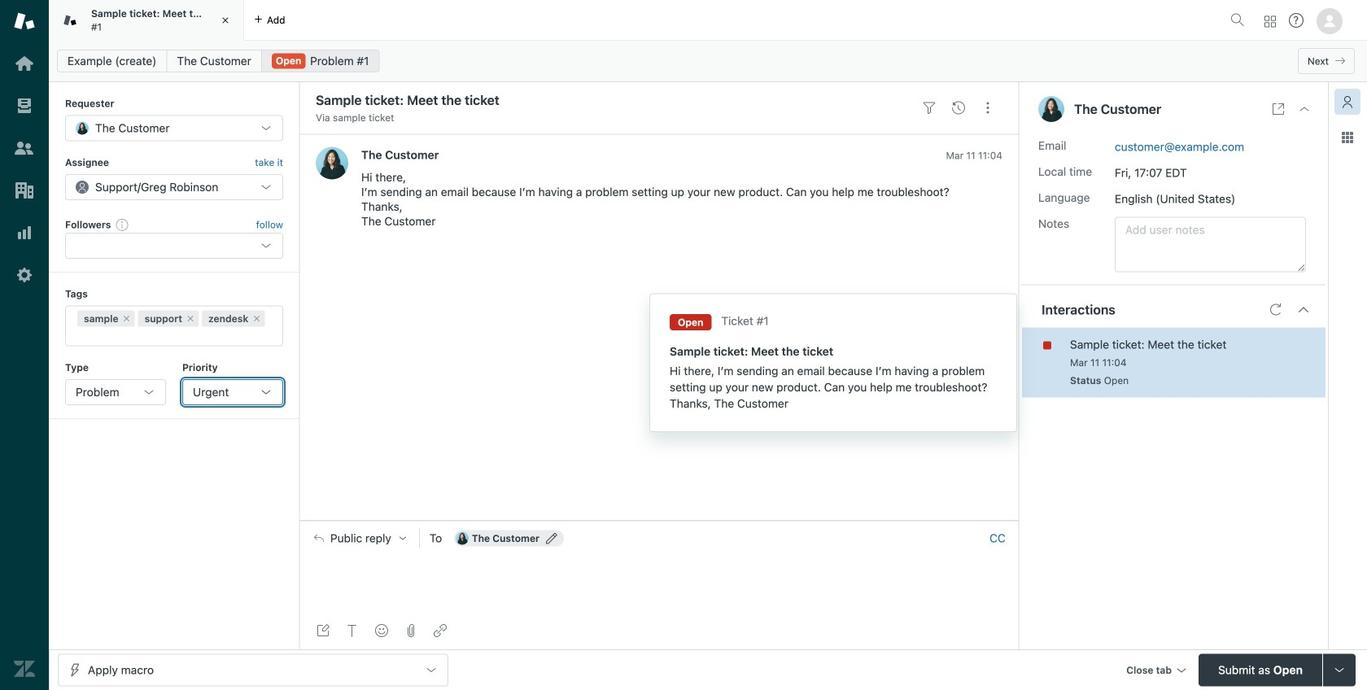 Task type: vqa. For each thing, say whether or not it's contained in the screenshot.
the right THE CLOSE icon
no



Task type: locate. For each thing, give the bounding box(es) containing it.
main element
[[0, 0, 49, 690]]

0 horizontal spatial close image
[[217, 12, 234, 28]]

Mar 11 11:04 text field
[[946, 150, 1003, 161]]

remove image
[[186, 314, 195, 324], [252, 314, 262, 324]]

remove image
[[122, 314, 132, 324]]

tooltip
[[645, 289, 1022, 437]]

apps image
[[1341, 131, 1354, 144]]

customer@example.com image
[[456, 532, 469, 545]]

admin image
[[14, 265, 35, 286]]

0 horizontal spatial remove image
[[186, 314, 195, 324]]

Add user notes text field
[[1115, 217, 1306, 272]]

0 vertical spatial close image
[[217, 12, 234, 28]]

filter image
[[923, 101, 936, 115]]

zendesk products image
[[1265, 16, 1276, 27]]

1 horizontal spatial remove image
[[252, 314, 262, 324]]

add link (cmd k) image
[[434, 624, 447, 637]]

customers image
[[14, 138, 35, 159]]

info on adding followers image
[[116, 218, 129, 231]]

secondary element
[[49, 45, 1367, 77]]

1 vertical spatial close image
[[1298, 103, 1311, 116]]

zendesk support image
[[14, 11, 35, 32]]

draft mode image
[[317, 624, 330, 637]]

events image
[[952, 101, 965, 115]]

displays possible ticket submission types image
[[1333, 664, 1346, 677]]

tab
[[49, 0, 244, 41]]

edit user image
[[546, 533, 558, 544]]

insert emojis image
[[375, 624, 388, 637]]

organizations image
[[14, 180, 35, 201]]

close image
[[217, 12, 234, 28], [1298, 103, 1311, 116]]

views image
[[14, 95, 35, 116]]



Task type: describe. For each thing, give the bounding box(es) containing it.
get help image
[[1289, 13, 1304, 28]]

avatar image
[[316, 147, 348, 179]]

ticket actions image
[[982, 101, 995, 115]]

view more details image
[[1272, 103, 1285, 116]]

tabs tab list
[[49, 0, 1224, 41]]

Subject field
[[313, 90, 912, 110]]

Mar 11 11:04 text field
[[1070, 357, 1127, 368]]

format text image
[[346, 624, 359, 637]]

close image inside tabs tab list
[[217, 12, 234, 28]]

user image
[[1039, 96, 1065, 122]]

zendesk image
[[14, 658, 35, 680]]

1 remove image from the left
[[186, 314, 195, 324]]

add attachment image
[[405, 624, 418, 637]]

1 horizontal spatial close image
[[1298, 103, 1311, 116]]

2 remove image from the left
[[252, 314, 262, 324]]

get started image
[[14, 53, 35, 74]]

hide composer image
[[653, 514, 666, 527]]

customer context image
[[1341, 95, 1354, 108]]

reporting image
[[14, 222, 35, 243]]



